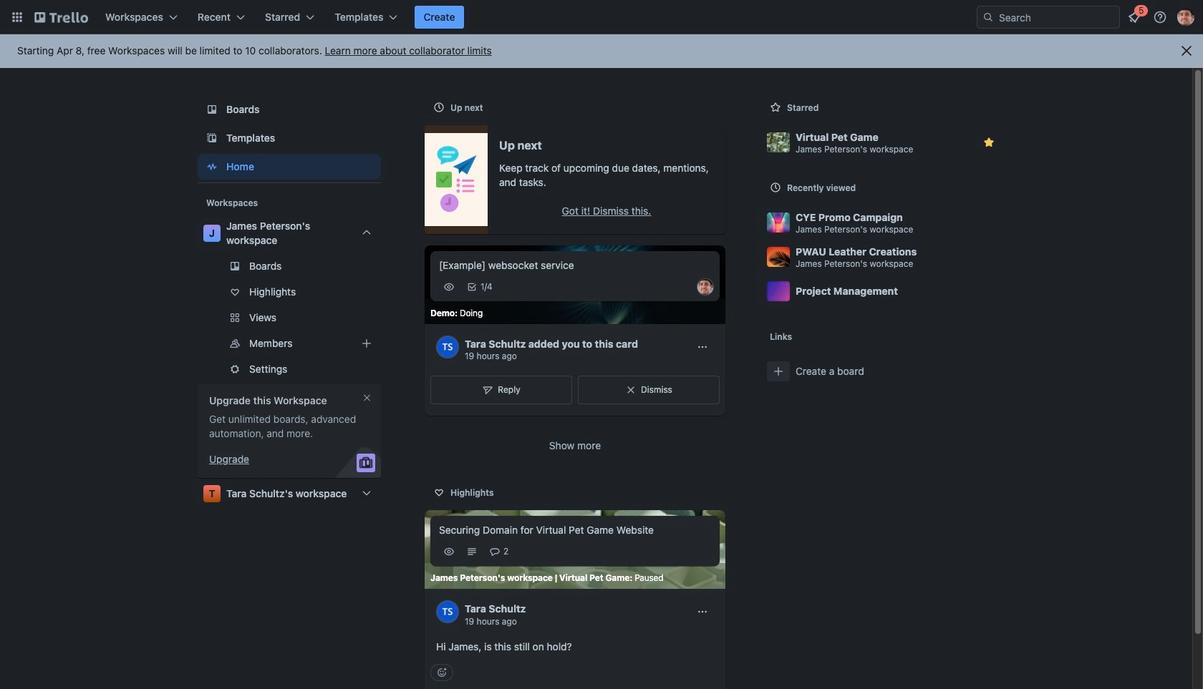 Task type: describe. For each thing, give the bounding box(es) containing it.
click to unstar virtual pet game. it will be removed from your starred list. image
[[982, 135, 996, 150]]

template board image
[[203, 130, 221, 147]]

add reaction image
[[430, 665, 453, 682]]

back to home image
[[34, 6, 88, 29]]

open information menu image
[[1153, 10, 1168, 24]]

5 notifications image
[[1126, 9, 1143, 26]]

home image
[[203, 158, 221, 175]]



Task type: locate. For each thing, give the bounding box(es) containing it.
primary element
[[0, 0, 1203, 34]]

james peterson (jamespeterson93) image
[[1178, 9, 1195, 26]]

add image
[[358, 335, 375, 352]]

board image
[[203, 101, 221, 118]]

Search field
[[994, 6, 1120, 28]]

search image
[[983, 11, 994, 23]]



Task type: vqa. For each thing, say whether or not it's contained in the screenshot.
Click to unstar Virtual Pet Game. It will be removed from your starred list. image
yes



